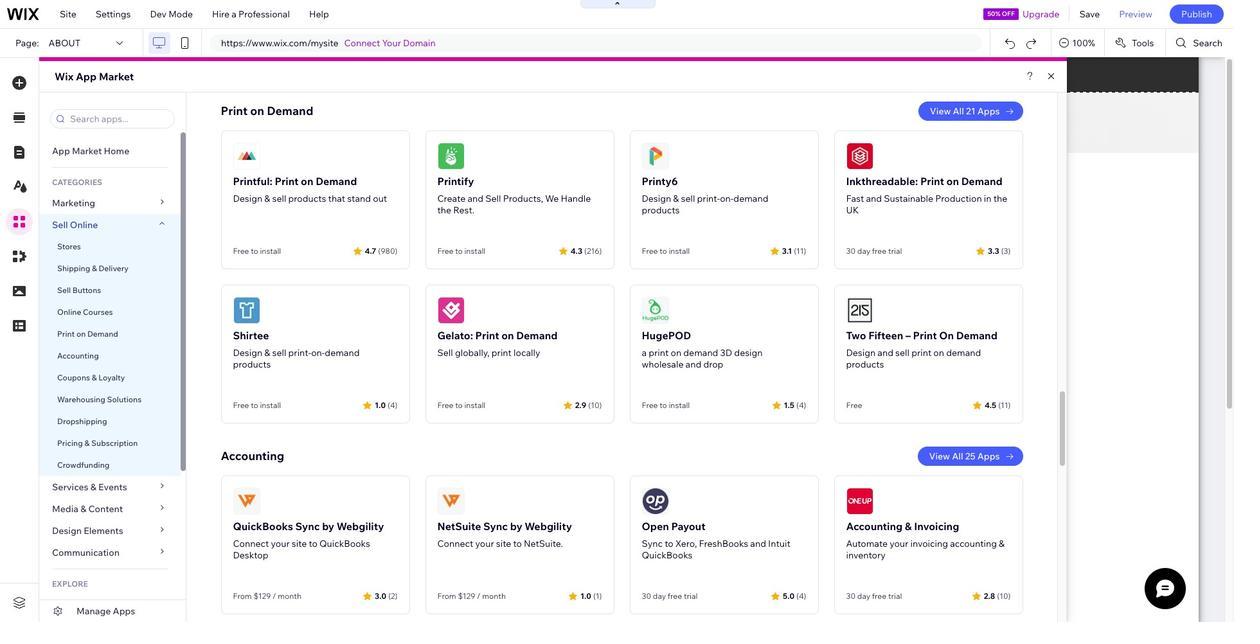 Task type: vqa. For each thing, say whether or not it's contained in the screenshot.
Bookings related to My Bookings
no



Task type: locate. For each thing, give the bounding box(es) containing it.
2.8
[[984, 591, 996, 601]]

home
[[104, 145, 129, 157]]

free for printify
[[438, 246, 454, 256]]

1 horizontal spatial quickbooks
[[320, 538, 370, 550]]

install for printify
[[465, 246, 486, 256]]

and inside 'inkthreadable: print on demand fast and sustainable production in the uk'
[[867, 193, 882, 205]]

0 horizontal spatial the
[[438, 205, 452, 216]]

30 day free trial for accounting & invoicing
[[847, 592, 903, 601]]

0 horizontal spatial app
[[52, 145, 70, 157]]

0 horizontal spatial $129
[[254, 592, 271, 601]]

trial
[[889, 246, 903, 256], [684, 592, 698, 601], [889, 592, 903, 601]]

free to install for shirtee
[[233, 401, 281, 410]]

app market home link
[[39, 140, 181, 162]]

sync inside netsuite sync by webgility connect your site to netsuite.
[[484, 520, 508, 533]]

to for gelato:
[[455, 401, 463, 410]]

free to install for printify
[[438, 246, 486, 256]]

0 horizontal spatial print-
[[288, 347, 311, 359]]

0 horizontal spatial webgility
[[337, 520, 384, 533]]

a for hire
[[232, 8, 237, 20]]

and left drop
[[686, 359, 702, 370]]

0 vertical spatial online
[[70, 219, 98, 231]]

connect down netsuite in the bottom of the page
[[438, 538, 474, 550]]

0 horizontal spatial (10)
[[589, 400, 602, 410]]

(4) for shirtee
[[388, 400, 398, 410]]

on inside hugepod a print on demand 3d design wholesale and drop
[[671, 347, 682, 359]]

free down the inventory
[[873, 592, 887, 601]]

design down "media"
[[52, 525, 82, 537]]

and right fast
[[867, 193, 882, 205]]

view left 21
[[930, 105, 951, 117]]

0 horizontal spatial your
[[271, 538, 290, 550]]

demand inside two fifteen – print on demand design and sell print on demand products
[[957, 329, 998, 342]]

print right "printful:" on the left of page
[[275, 175, 299, 188]]

the right in
[[994, 193, 1008, 205]]

1 vertical spatial market
[[72, 145, 102, 157]]

apps inside manage apps "link"
[[113, 606, 135, 617]]

a right hire
[[232, 8, 237, 20]]

products down shirtee
[[233, 359, 271, 370]]

1 horizontal spatial connect
[[344, 37, 380, 49]]

to for hugepod
[[660, 401, 667, 410]]

& down shirtee
[[265, 347, 270, 359]]

webgility for netsuite sync by webgility
[[525, 520, 572, 533]]

connect inside quickbooks sync by webgility connect your site to quickbooks desktop
[[233, 538, 269, 550]]

install down shirtee design & sell print-on-demand products
[[260, 401, 281, 410]]

that
[[328, 193, 345, 205]]

on down on
[[934, 347, 945, 359]]

design inside printy6 design & sell print-on-demand products
[[642, 193, 672, 205]]

the left rest.
[[438, 205, 452, 216]]

netsuite.
[[524, 538, 563, 550]]

from down desktop
[[233, 592, 252, 601]]

warehousing solutions
[[57, 395, 142, 405]]

30 down the inventory
[[847, 592, 856, 601]]

on down online courses
[[76, 329, 86, 339]]

demand inside printful: print on demand design & sell products that stand out
[[316, 175, 357, 188]]

accounting inside sidebar element
[[57, 351, 99, 361]]

2 / from the left
[[477, 592, 481, 601]]

apps inside view all 25 apps link
[[978, 451, 1000, 462]]

1 vertical spatial a
[[642, 347, 647, 359]]

coupons & loyalty link
[[39, 367, 181, 389]]

on- for printy6
[[720, 193, 734, 205]]

a down hugepod
[[642, 347, 647, 359]]

your for quickbooks
[[271, 538, 290, 550]]

& right pricing
[[85, 439, 90, 448]]

accounting & invoicing automate your invoicing accounting & inventory
[[847, 520, 1005, 561]]

products down printy6
[[642, 205, 680, 216]]

1 horizontal spatial the
[[994, 193, 1008, 205]]

0 horizontal spatial print on demand
[[57, 329, 118, 339]]

apps right the 25
[[978, 451, 1000, 462]]

manage apps
[[77, 606, 135, 617]]

& down "printful:" on the left of page
[[265, 193, 270, 205]]

a inside hugepod a print on demand 3d design wholesale and drop
[[642, 347, 647, 359]]

1 horizontal spatial a
[[642, 347, 647, 359]]

dev mode
[[150, 8, 193, 20]]

to inside netsuite sync by webgility connect your site to netsuite.
[[513, 538, 522, 550]]

by inside quickbooks sync by webgility connect your site to quickbooks desktop
[[322, 520, 335, 533]]

to for shirtee
[[251, 401, 258, 410]]

1.0 for 1.0 (4)
[[375, 400, 386, 410]]

on- inside printy6 design & sell print-on-demand products
[[720, 193, 734, 205]]

services
[[52, 482, 88, 493]]

print up sustainable
[[921, 175, 945, 188]]

1 horizontal spatial app
[[76, 70, 97, 83]]

print- inside shirtee design & sell print-on-demand products
[[288, 347, 311, 359]]

quickbooks inside 'open payout sync to xero, freshbooks and intuit quickbooks'
[[642, 550, 693, 561]]

create
[[438, 193, 466, 205]]

install down printy6 design & sell print-on-demand products
[[669, 246, 690, 256]]

all left the 25
[[953, 451, 964, 462]]

from $129 / month for netsuite
[[438, 592, 506, 601]]

0 horizontal spatial month
[[278, 592, 302, 601]]

month for netsuite
[[483, 592, 506, 601]]

0 horizontal spatial site
[[292, 538, 307, 550]]

print on demand link
[[39, 323, 181, 345]]

team picks
[[52, 599, 99, 611]]

1 site from the left
[[292, 538, 307, 550]]

& inside printy6 design & sell print-on-demand products
[[674, 193, 679, 205]]

print on demand inside print on demand link
[[57, 329, 118, 339]]

day for open payout
[[653, 592, 666, 601]]

products left that
[[288, 193, 326, 205]]

1 $129 from the left
[[254, 592, 271, 601]]

1 from from the left
[[233, 592, 252, 601]]

1 vertical spatial (11)
[[999, 400, 1011, 410]]

30 day free trial down the inventory
[[847, 592, 903, 601]]

desktop
[[233, 550, 268, 561]]

settings
[[96, 8, 131, 20]]

1 from $129 / month from the left
[[233, 592, 302, 601]]

2 vertical spatial accounting
[[847, 520, 903, 533]]

1 horizontal spatial 1.0
[[581, 591, 592, 601]]

print right –
[[914, 329, 937, 342]]

install
[[260, 246, 281, 256], [465, 246, 486, 256], [669, 246, 690, 256], [260, 401, 281, 410], [465, 401, 486, 410], [669, 401, 690, 410]]

1 horizontal spatial from $129 / month
[[438, 592, 506, 601]]

1 vertical spatial online
[[57, 307, 81, 317]]

1 horizontal spatial $129
[[458, 592, 475, 601]]

print on demand up printful: print on demand logo on the left of page
[[221, 104, 313, 118]]

products down two
[[847, 359, 885, 370]]

printful: print on demand logo image
[[233, 143, 260, 170]]

2 horizontal spatial sync
[[642, 538, 663, 550]]

30 day free trial
[[847, 246, 903, 256], [642, 592, 698, 601], [847, 592, 903, 601]]

handle
[[561, 193, 591, 205]]

1 horizontal spatial your
[[476, 538, 494, 550]]

your right desktop
[[271, 538, 290, 550]]

Search apps... field
[[66, 110, 170, 128]]

demand inside sidebar element
[[87, 329, 118, 339]]

2 horizontal spatial your
[[890, 538, 909, 550]]

view all 21 apps
[[930, 105, 1000, 117]]

publish
[[1182, 8, 1213, 20]]

on up production
[[947, 175, 960, 188]]

1 vertical spatial all
[[953, 451, 964, 462]]

and left the intuit at the right of page
[[751, 538, 767, 550]]

site inside netsuite sync by webgility connect your site to netsuite.
[[496, 538, 511, 550]]

0 horizontal spatial by
[[322, 520, 335, 533]]

0 vertical spatial accounting
[[57, 351, 99, 361]]

1 webgility from the left
[[337, 520, 384, 533]]

& down printy6
[[674, 193, 679, 205]]

3 print from the left
[[912, 347, 932, 359]]

3.1 (11)
[[783, 246, 807, 256]]

0 vertical spatial all
[[953, 105, 965, 117]]

1 horizontal spatial site
[[496, 538, 511, 550]]

and inside "printify create and sell products, we handle the rest."
[[468, 193, 484, 205]]

0 horizontal spatial from
[[233, 592, 252, 601]]

site inside quickbooks sync by webgility connect your site to quickbooks desktop
[[292, 538, 307, 550]]

2 horizontal spatial print
[[912, 347, 932, 359]]

connect left your
[[344, 37, 380, 49]]

2 your from the left
[[476, 538, 494, 550]]

hire a professional
[[212, 8, 290, 20]]

0 horizontal spatial print
[[492, 347, 512, 359]]

sync for netsuite
[[484, 520, 508, 533]]

sell buttons
[[57, 286, 101, 295]]

gelato:
[[438, 329, 473, 342]]

1 horizontal spatial month
[[483, 592, 506, 601]]

market inside sidebar element
[[72, 145, 102, 157]]

1 horizontal spatial on-
[[720, 193, 734, 205]]

install down "globally,"
[[465, 401, 486, 410]]

on up printful: print on demand logo on the left of page
[[250, 104, 264, 118]]

1 horizontal spatial from
[[438, 592, 456, 601]]

(10) right 2.8
[[998, 591, 1011, 601]]

connect for netsuite sync by webgility
[[438, 538, 474, 550]]

(10) for 2.8 (10)
[[998, 591, 1011, 601]]

apps inside view all 21 apps link
[[978, 105, 1000, 117]]

picks
[[77, 599, 99, 611]]

2 vertical spatial apps
[[113, 606, 135, 617]]

open payout logo image
[[642, 488, 669, 515]]

and down the fifteen
[[878, 347, 894, 359]]

inkthreadable: print on demand logo image
[[847, 143, 874, 170]]

site for netsuite
[[496, 538, 511, 550]]

install down rest.
[[465, 246, 486, 256]]

print down online courses
[[57, 329, 75, 339]]

market up search apps... field at the left of page
[[99, 70, 134, 83]]

design elements
[[52, 525, 123, 537]]

quickbooks sync by webgility connect your site to quickbooks desktop
[[233, 520, 384, 561]]

your inside quickbooks sync by webgility connect your site to quickbooks desktop
[[271, 538, 290, 550]]

free to install for printy6
[[642, 246, 690, 256]]

1 vertical spatial print-
[[288, 347, 311, 359]]

solutions
[[107, 395, 142, 405]]

0 horizontal spatial sync
[[296, 520, 320, 533]]

1 / from the left
[[273, 592, 276, 601]]

market
[[99, 70, 134, 83], [72, 145, 102, 157]]

& right accounting
[[999, 538, 1005, 550]]

0 horizontal spatial a
[[232, 8, 237, 20]]

install down wholesale at the right bottom of the page
[[669, 401, 690, 410]]

on- for shirtee
[[311, 347, 325, 359]]

trial down sustainable
[[889, 246, 903, 256]]

to
[[251, 246, 258, 256], [455, 246, 463, 256], [660, 246, 667, 256], [251, 401, 258, 410], [455, 401, 463, 410], [660, 401, 667, 410], [309, 538, 318, 550], [513, 538, 522, 550], [665, 538, 674, 550]]

connect inside netsuite sync by webgility connect your site to netsuite.
[[438, 538, 474, 550]]

0 vertical spatial (10)
[[589, 400, 602, 410]]

month for quickbooks
[[278, 592, 302, 601]]

2 month from the left
[[483, 592, 506, 601]]

(11) right 4.5
[[999, 400, 1011, 410]]

print inside printful: print on demand design & sell products that stand out
[[275, 175, 299, 188]]

professional
[[239, 8, 290, 20]]

demand inside hugepod a print on demand 3d design wholesale and drop
[[684, 347, 719, 359]]

accounting up 'automate'
[[847, 520, 903, 533]]

design down printy6
[[642, 193, 672, 205]]

on- inside shirtee design & sell print-on-demand products
[[311, 347, 325, 359]]

free for open payout
[[668, 592, 682, 601]]

elements
[[84, 525, 123, 537]]

fast
[[847, 193, 865, 205]]

open
[[642, 520, 669, 533]]

online down sell buttons
[[57, 307, 81, 317]]

print- inside printy6 design & sell print-on-demand products
[[698, 193, 720, 205]]

your left "invoicing"
[[890, 538, 909, 550]]

market left home
[[72, 145, 102, 157]]

1 vertical spatial print on demand
[[57, 329, 118, 339]]

sell left products,
[[486, 193, 501, 205]]

two fifteen – print on demand design and sell print on demand products
[[847, 329, 998, 370]]

0 vertical spatial a
[[232, 8, 237, 20]]

design
[[233, 193, 263, 205], [642, 193, 672, 205], [233, 347, 263, 359], [847, 347, 876, 359], [52, 525, 82, 537]]

3d
[[721, 347, 733, 359]]

0 horizontal spatial (11)
[[794, 246, 807, 256]]

from right (2)
[[438, 592, 456, 601]]

demand inside gelato: print on demand sell globally, print locally
[[517, 329, 558, 342]]

2 print from the left
[[649, 347, 669, 359]]

accounting
[[57, 351, 99, 361], [221, 449, 284, 464], [847, 520, 903, 533]]

xero,
[[676, 538, 697, 550]]

team
[[52, 599, 75, 611]]

2 horizontal spatial connect
[[438, 538, 474, 550]]

your down netsuite in the bottom of the page
[[476, 538, 494, 550]]

upgrade
[[1023, 8, 1060, 20]]

day right (1)
[[653, 592, 666, 601]]

1 vertical spatial apps
[[978, 451, 1000, 462]]

sync inside quickbooks sync by webgility connect your site to quickbooks desktop
[[296, 520, 320, 533]]

webgility inside quickbooks sync by webgility connect your site to quickbooks desktop
[[337, 520, 384, 533]]

quickbooks for open payout
[[642, 550, 693, 561]]

from for netsuite sync by webgility
[[438, 592, 456, 601]]

month
[[278, 592, 302, 601], [483, 592, 506, 601]]

manage
[[77, 606, 111, 617]]

free to install for printful:
[[233, 246, 281, 256]]

your inside netsuite sync by webgility connect your site to netsuite.
[[476, 538, 494, 550]]

design down two
[[847, 347, 876, 359]]

view
[[930, 105, 951, 117], [930, 451, 951, 462]]

coupons
[[57, 373, 90, 383]]

apps
[[978, 105, 1000, 117], [978, 451, 1000, 462], [113, 606, 135, 617]]

3.0 (2)
[[375, 591, 398, 601]]

1 vertical spatial 1.0
[[581, 591, 592, 601]]

about
[[49, 37, 80, 49]]

$129 for quickbooks
[[254, 592, 271, 601]]

1.5
[[784, 400, 795, 410]]

free
[[873, 246, 887, 256], [668, 592, 682, 601], [873, 592, 887, 601]]

printful:
[[233, 175, 273, 188]]

accounting up coupons
[[57, 351, 99, 361]]

products
[[288, 193, 326, 205], [642, 205, 680, 216], [233, 359, 271, 370], [847, 359, 885, 370]]

1 horizontal spatial print on demand
[[221, 104, 313, 118]]

connect down quickbooks sync by webgility logo
[[233, 538, 269, 550]]

day down uk
[[858, 246, 871, 256]]

2 horizontal spatial quickbooks
[[642, 550, 693, 561]]

print
[[492, 347, 512, 359], [649, 347, 669, 359], [912, 347, 932, 359]]

trial down 'xero,'
[[684, 592, 698, 601]]

on down hugepod
[[671, 347, 682, 359]]

online inside the sell online link
[[70, 219, 98, 231]]

we
[[546, 193, 559, 205]]

site right desktop
[[292, 538, 307, 550]]

by for quickbooks
[[322, 520, 335, 533]]

site left netsuite.
[[496, 538, 511, 550]]

netsuite
[[438, 520, 481, 533]]

0 horizontal spatial /
[[273, 592, 276, 601]]

1 vertical spatial (10)
[[998, 591, 1011, 601]]

buttons
[[73, 286, 101, 295]]

and right create
[[468, 193, 484, 205]]

view all 21 apps link
[[919, 102, 1024, 121]]

sync
[[296, 520, 320, 533], [484, 520, 508, 533], [642, 538, 663, 550]]

1 horizontal spatial (11)
[[999, 400, 1011, 410]]

app
[[76, 70, 97, 83], [52, 145, 70, 157]]

print on demand down online courses
[[57, 329, 118, 339]]

on right "printful:" on the left of page
[[301, 175, 314, 188]]

webgility inside netsuite sync by webgility connect your site to netsuite.
[[525, 520, 572, 533]]

1 horizontal spatial sync
[[484, 520, 508, 533]]

app up categories
[[52, 145, 70, 157]]

3 your from the left
[[890, 538, 909, 550]]

2 from from the left
[[438, 592, 456, 601]]

netsuite sync by webgility logo image
[[438, 488, 465, 515]]

manage apps link
[[39, 601, 186, 623]]

products inside shirtee design & sell print-on-demand products
[[233, 359, 271, 370]]

accounting & invoicing logo image
[[847, 488, 874, 515]]

dev
[[150, 8, 167, 20]]

2 $129 from the left
[[458, 592, 475, 601]]

1 vertical spatial on-
[[311, 347, 325, 359]]

(11) right 3.1
[[794, 246, 807, 256]]

printify logo image
[[438, 143, 465, 170]]

0 horizontal spatial from $129 / month
[[233, 592, 302, 601]]

1 vertical spatial view
[[930, 451, 951, 462]]

2 by from the left
[[510, 520, 523, 533]]

0 vertical spatial 1.0
[[375, 400, 386, 410]]

2 webgility from the left
[[525, 520, 572, 533]]

products for printful:
[[288, 193, 326, 205]]

0 vertical spatial on-
[[720, 193, 734, 205]]

0 horizontal spatial on-
[[311, 347, 325, 359]]

print inside gelato: print on demand sell globally, print locally
[[476, 329, 499, 342]]

free to install
[[233, 246, 281, 256], [438, 246, 486, 256], [642, 246, 690, 256], [233, 401, 281, 410], [438, 401, 486, 410], [642, 401, 690, 410]]

free to install for gelato:
[[438, 401, 486, 410]]

1 month from the left
[[278, 592, 302, 601]]

sell inside gelato: print on demand sell globally, print locally
[[438, 347, 453, 359]]

by inside netsuite sync by webgility connect your site to netsuite.
[[510, 520, 523, 533]]

design down "printful:" on the left of page
[[233, 193, 263, 205]]

30 day free trial down 'xero,'
[[642, 592, 698, 601]]

1 horizontal spatial /
[[477, 592, 481, 601]]

products inside printful: print on demand design & sell products that stand out
[[288, 193, 326, 205]]

2 from $129 / month from the left
[[438, 592, 506, 601]]

your
[[271, 538, 290, 550], [476, 538, 494, 550], [890, 538, 909, 550]]

apps right 21
[[978, 105, 1000, 117]]

1 horizontal spatial webgility
[[525, 520, 572, 533]]

1 horizontal spatial accounting
[[221, 449, 284, 464]]

& left delivery
[[92, 264, 97, 273]]

2 site from the left
[[496, 538, 511, 550]]

warehousing
[[57, 395, 105, 405]]

1 vertical spatial app
[[52, 145, 70, 157]]

sell inside "printify create and sell products, we handle the rest."
[[486, 193, 501, 205]]

trial down accounting & invoicing automate your invoicing accounting & inventory
[[889, 592, 903, 601]]

online inside 'link'
[[57, 307, 81, 317]]

view left the 25
[[930, 451, 951, 462]]

month down quickbooks sync by webgility connect your site to quickbooks desktop
[[278, 592, 302, 601]]

shipping
[[57, 264, 90, 273]]

0 vertical spatial app
[[76, 70, 97, 83]]

day
[[858, 246, 871, 256], [653, 592, 666, 601], [858, 592, 871, 601]]

products inside two fifteen – print on demand design and sell print on demand products
[[847, 359, 885, 370]]

sell down gelato:
[[438, 347, 453, 359]]

1 print from the left
[[492, 347, 512, 359]]

demand inside two fifteen – print on demand design and sell print on demand products
[[947, 347, 982, 359]]

1 horizontal spatial print
[[649, 347, 669, 359]]

and
[[468, 193, 484, 205], [867, 193, 882, 205], [878, 347, 894, 359], [686, 359, 702, 370], [751, 538, 767, 550]]

1 by from the left
[[322, 520, 335, 533]]

install up shirtee logo
[[260, 246, 281, 256]]

apps right manage
[[113, 606, 135, 617]]

1 your from the left
[[271, 538, 290, 550]]

on inside printful: print on demand design & sell products that stand out
[[301, 175, 314, 188]]

on up locally
[[502, 329, 514, 342]]

& left events
[[90, 482, 96, 493]]

print up "globally,"
[[476, 329, 499, 342]]

print
[[221, 104, 248, 118], [275, 175, 299, 188], [921, 175, 945, 188], [57, 329, 75, 339], [476, 329, 499, 342], [914, 329, 937, 342]]

free to install for hugepod
[[642, 401, 690, 410]]

a for hugepod
[[642, 347, 647, 359]]

print- for printy6
[[698, 193, 720, 205]]

your for netsuite
[[476, 538, 494, 550]]

2 horizontal spatial accounting
[[847, 520, 903, 533]]

design down shirtee
[[233, 347, 263, 359]]

view all 25 apps link
[[918, 447, 1024, 466]]

0 horizontal spatial accounting
[[57, 351, 99, 361]]

1.0
[[375, 400, 386, 410], [581, 591, 592, 601]]

30 right (1)
[[642, 592, 652, 601]]

apps for accounting
[[978, 451, 1000, 462]]

shipping & delivery
[[57, 264, 129, 273]]

off
[[1003, 10, 1015, 18]]

view for accounting
[[930, 451, 951, 462]]

wix
[[55, 70, 74, 83]]

(3)
[[1002, 246, 1011, 256]]

month down netsuite sync by webgility connect your site to netsuite. at the left
[[483, 592, 506, 601]]

to for printful:
[[251, 246, 258, 256]]

free down 'xero,'
[[668, 592, 682, 601]]

1 horizontal spatial print-
[[698, 193, 720, 205]]

0 horizontal spatial 1.0
[[375, 400, 386, 410]]

0 vertical spatial apps
[[978, 105, 1000, 117]]

3.3 (3)
[[989, 246, 1011, 256]]

print inside 'inkthreadable: print on demand fast and sustainable production in the uk'
[[921, 175, 945, 188]]

app right wix
[[76, 70, 97, 83]]

to for printify
[[455, 246, 463, 256]]

online down marketing
[[70, 219, 98, 231]]

1 horizontal spatial (10)
[[998, 591, 1011, 601]]

0 vertical spatial view
[[930, 105, 951, 117]]

accounting up quickbooks sync by webgility logo
[[221, 449, 284, 464]]

1 horizontal spatial by
[[510, 520, 523, 533]]

gelato: print on demand sell globally, print locally
[[438, 329, 558, 359]]

3.1
[[783, 246, 792, 256]]

production
[[936, 193, 982, 205]]

products inside printy6 design & sell print-on-demand products
[[642, 205, 680, 216]]

0 vertical spatial print-
[[698, 193, 720, 205]]

demand inside shirtee design & sell print-on-demand products
[[325, 347, 360, 359]]

and inside two fifteen – print on demand design and sell print on demand products
[[878, 347, 894, 359]]

0 horizontal spatial connect
[[233, 538, 269, 550]]

all left 21
[[953, 105, 965, 117]]

and inside hugepod a print on demand 3d design wholesale and drop
[[686, 359, 702, 370]]

0 vertical spatial (11)
[[794, 246, 807, 256]]

day down the inventory
[[858, 592, 871, 601]]

(10) right 2.9
[[589, 400, 602, 410]]

automate
[[847, 538, 888, 550]]



Task type: describe. For each thing, give the bounding box(es) containing it.
2.8 (10)
[[984, 591, 1011, 601]]

5.0 (4)
[[783, 591, 807, 601]]

save
[[1080, 8, 1101, 20]]

install for gelato:
[[465, 401, 486, 410]]

/ for netsuite
[[477, 592, 481, 601]]

sell buttons link
[[39, 280, 181, 302]]

install for printful:
[[260, 246, 281, 256]]

locally
[[514, 347, 541, 359]]

print inside gelato: print on demand sell globally, print locally
[[492, 347, 512, 359]]

your inside accounting & invoicing automate your invoicing accounting & inventory
[[890, 538, 909, 550]]

products for printy6
[[642, 205, 680, 216]]

inkthreadable: print on demand fast and sustainable production in the uk
[[847, 175, 1008, 216]]

printify create and sell products, we handle the rest.
[[438, 175, 591, 216]]

sell up stores
[[52, 219, 68, 231]]

print inside sidebar element
[[57, 329, 75, 339]]

on inside 'inkthreadable: print on demand fast and sustainable production in the uk'
[[947, 175, 960, 188]]

wix app market
[[55, 70, 134, 83]]

communication link
[[39, 542, 181, 564]]

domain
[[403, 37, 436, 49]]

two fifteen – print on demand logo image
[[847, 297, 874, 324]]

invoicing
[[911, 538, 949, 550]]

0 vertical spatial print on demand
[[221, 104, 313, 118]]

sidebar element
[[39, 93, 187, 623]]

and inside 'open payout sync to xero, freshbooks and intuit quickbooks'
[[751, 538, 767, 550]]

day for accounting & invoicing
[[858, 592, 871, 601]]

tools button
[[1105, 29, 1166, 57]]

free for printful:
[[233, 246, 249, 256]]

accounting link
[[39, 345, 181, 367]]

sell inside printful: print on demand design & sell products that stand out
[[272, 193, 286, 205]]

print inside two fifteen – print on demand design and sell print on demand products
[[912, 347, 932, 359]]

all for accounting
[[953, 451, 964, 462]]

& inside shirtee design & sell print-on-demand products
[[265, 347, 270, 359]]

rest.
[[454, 205, 475, 216]]

pricing & subscription
[[57, 439, 138, 448]]

shirtee logo image
[[233, 297, 260, 324]]

/ for quickbooks
[[273, 592, 276, 601]]

the inside 'inkthreadable: print on demand fast and sustainable production in the uk'
[[994, 193, 1008, 205]]

30 down uk
[[847, 246, 856, 256]]

printy6
[[642, 175, 678, 188]]

media & content
[[52, 504, 123, 515]]

& up "invoicing"
[[905, 520, 912, 533]]

install for shirtee
[[260, 401, 281, 410]]

app market home
[[52, 145, 129, 157]]

sell left buttons
[[57, 286, 71, 295]]

sell inside two fifteen – print on demand design and sell print on demand products
[[896, 347, 910, 359]]

quickbooks for quickbooks sync by webgility
[[320, 538, 370, 550]]

sell online
[[52, 219, 98, 231]]

your
[[382, 37, 401, 49]]

to for printy6
[[660, 246, 667, 256]]

(4) for hugepod
[[797, 400, 807, 410]]

netsuite sync by webgility connect your site to netsuite.
[[438, 520, 572, 550]]

design inside sidebar element
[[52, 525, 82, 537]]

view for print on demand
[[930, 105, 951, 117]]

sync inside 'open payout sync to xero, freshbooks and intuit quickbooks'
[[642, 538, 663, 550]]

design inside printful: print on demand design & sell products that stand out
[[233, 193, 263, 205]]

tools
[[1132, 37, 1155, 49]]

demand inside printy6 design & sell print-on-demand products
[[734, 193, 769, 205]]

hugepod logo image
[[642, 297, 669, 324]]

preview button
[[1110, 0, 1163, 28]]

in
[[984, 193, 992, 205]]

accounting inside accounting & invoicing automate your invoicing accounting & inventory
[[847, 520, 903, 533]]

stores
[[57, 242, 81, 251]]

design inside two fifteen – print on demand design and sell print on demand products
[[847, 347, 876, 359]]

connect for quickbooks sync by webgility
[[233, 538, 269, 550]]

app inside sidebar element
[[52, 145, 70, 157]]

categories
[[52, 178, 102, 187]]

preview
[[1120, 8, 1153, 20]]

0 horizontal spatial quickbooks
[[233, 520, 293, 533]]

free for accounting & invoicing
[[873, 592, 887, 601]]

30 for open payout
[[642, 592, 652, 601]]

print up printful: print on demand logo on the left of page
[[221, 104, 248, 118]]

gelato: print on demand logo image
[[438, 297, 465, 324]]

search button
[[1167, 29, 1235, 57]]

products for shirtee
[[233, 359, 271, 370]]

4.3 (216)
[[571, 246, 602, 256]]

site for quickbooks
[[292, 538, 307, 550]]

(216)
[[585, 246, 602, 256]]

crowdfunding
[[57, 460, 110, 470]]

quickbooks sync by webgility logo image
[[233, 488, 260, 515]]

3.3
[[989, 246, 1000, 256]]

4.3
[[571, 246, 583, 256]]

printify
[[438, 175, 474, 188]]

globally,
[[455, 347, 490, 359]]

dropshipping
[[57, 417, 107, 426]]

2.9
[[575, 400, 587, 410]]

https://www.wix.com/mysite connect your domain
[[221, 37, 436, 49]]

marketing
[[52, 197, 95, 209]]

1.5 (4)
[[784, 400, 807, 410]]

inventory
[[847, 550, 886, 561]]

media
[[52, 504, 78, 515]]

demand inside 'inkthreadable: print on demand fast and sustainable production in the uk'
[[962, 175, 1003, 188]]

the inside "printify create and sell products, we handle the rest."
[[438, 205, 452, 216]]

100%
[[1073, 37, 1096, 49]]

pricing & subscription link
[[39, 433, 181, 455]]

subscription
[[91, 439, 138, 448]]

(11) for demand
[[999, 400, 1011, 410]]

products,
[[503, 193, 544, 205]]

services & events link
[[39, 477, 181, 498]]

30 for accounting & invoicing
[[847, 592, 856, 601]]

drop
[[704, 359, 724, 370]]

& right "media"
[[80, 504, 86, 515]]

4.7 (980)
[[365, 246, 398, 256]]

print inside hugepod a print on demand 3d design wholesale and drop
[[649, 347, 669, 359]]

apps for print on demand
[[978, 105, 1000, 117]]

100% button
[[1052, 29, 1105, 57]]

from $129 / month for quickbooks
[[233, 592, 302, 601]]

(10) for 2.9 (10)
[[589, 400, 602, 410]]

free for shirtee
[[233, 401, 249, 410]]

courses
[[83, 307, 113, 317]]

design inside shirtee design & sell print-on-demand products
[[233, 347, 263, 359]]

design elements link
[[39, 520, 181, 542]]

on inside sidebar element
[[76, 329, 86, 339]]

from for quickbooks sync by webgility
[[233, 592, 252, 601]]

install for printy6
[[669, 246, 690, 256]]

two
[[847, 329, 867, 342]]

on inside two fifteen – print on demand design and sell print on demand products
[[934, 347, 945, 359]]

to inside quickbooks sync by webgility connect your site to quickbooks desktop
[[309, 538, 318, 550]]

free for gelato:
[[438, 401, 454, 410]]

printful: print on demand design & sell products that stand out
[[233, 175, 387, 205]]

30 day free trial down uk
[[847, 246, 903, 256]]

(1)
[[594, 591, 602, 601]]

wholesale
[[642, 359, 684, 370]]

free for printy6
[[642, 246, 658, 256]]

1 vertical spatial accounting
[[221, 449, 284, 464]]

publish button
[[1170, 5, 1225, 24]]

print- for shirtee
[[288, 347, 311, 359]]

sell online link
[[39, 214, 181, 236]]

events
[[98, 482, 127, 493]]

free down sustainable
[[873, 246, 887, 256]]

marketing link
[[39, 192, 181, 214]]

by for netsuite
[[510, 520, 523, 533]]

trial for accounting & invoicing
[[889, 592, 903, 601]]

on
[[940, 329, 954, 342]]

21
[[967, 105, 976, 117]]

warehousing solutions link
[[39, 389, 181, 411]]

media & content link
[[39, 498, 181, 520]]

open payout sync to xero, freshbooks and intuit quickbooks
[[642, 520, 791, 561]]

2.9 (10)
[[575, 400, 602, 410]]

& inside printful: print on demand design & sell products that stand out
[[265, 193, 270, 205]]

help
[[309, 8, 329, 20]]

sell inside shirtee design & sell print-on-demand products
[[272, 347, 286, 359]]

delivery
[[99, 264, 129, 273]]

1.0 (4)
[[375, 400, 398, 410]]

sell inside printy6 design & sell print-on-demand products
[[681, 193, 695, 205]]

print inside two fifteen – print on demand design and sell print on demand products
[[914, 329, 937, 342]]

webgility for quickbooks sync by webgility
[[337, 520, 384, 533]]

sync for quickbooks
[[296, 520, 320, 533]]

pricing
[[57, 439, 83, 448]]

site
[[60, 8, 76, 20]]

install for hugepod
[[669, 401, 690, 410]]

0 vertical spatial market
[[99, 70, 134, 83]]

all for print on demand
[[953, 105, 965, 117]]

loyalty
[[99, 373, 125, 383]]

$129 for netsuite
[[458, 592, 475, 601]]

free for hugepod
[[642, 401, 658, 410]]

(11) for on-
[[794, 246, 807, 256]]

coupons & loyalty
[[57, 373, 125, 383]]

1.0 for 1.0 (1)
[[581, 591, 592, 601]]

on inside gelato: print on demand sell globally, print locally
[[502, 329, 514, 342]]

30 day free trial for open payout
[[642, 592, 698, 601]]

printy6 logo image
[[642, 143, 669, 170]]

to inside 'open payout sync to xero, freshbooks and intuit quickbooks'
[[665, 538, 674, 550]]

& left loyalty
[[92, 373, 97, 383]]

trial for open payout
[[684, 592, 698, 601]]



